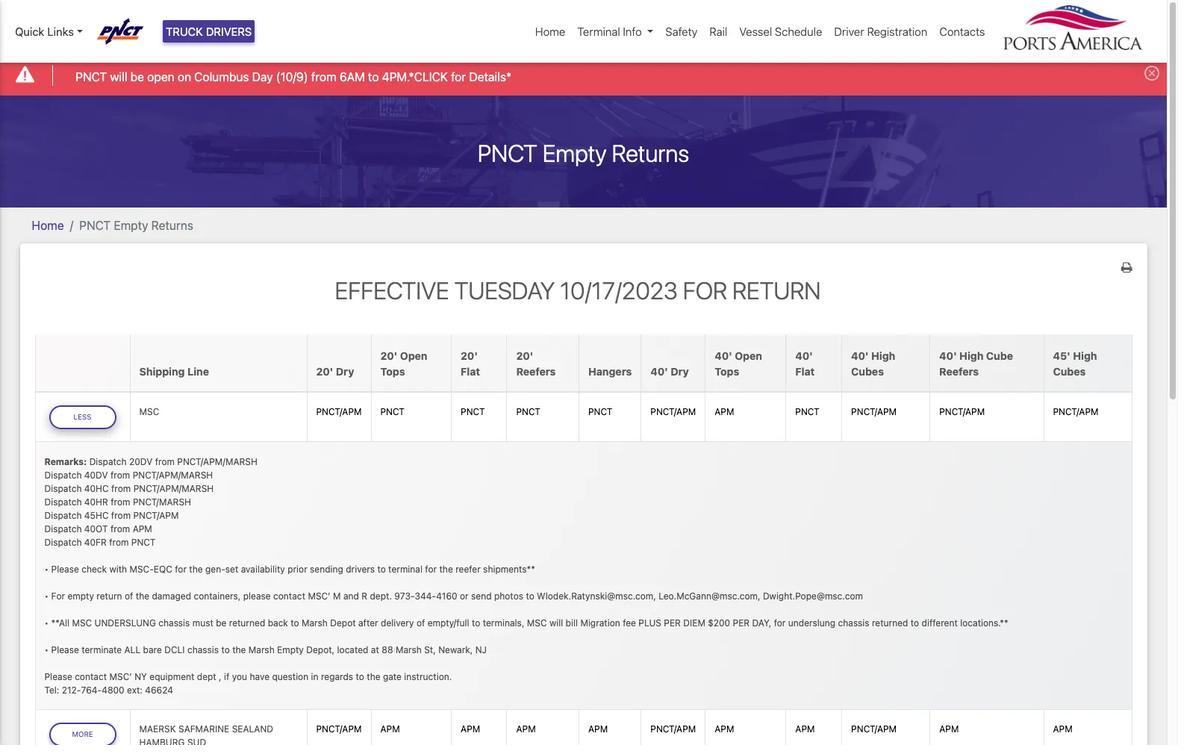 Task type: describe. For each thing, give the bounding box(es) containing it.
1 vertical spatial pnct empty returns
[[79, 219, 193, 232]]

at
[[371, 644, 379, 655]]

gen-
[[205, 564, 225, 575]]

if
[[224, 671, 230, 682]]

• for • please terminate all bare dcli chassis to the marsh empty depot, located at 88 marsh st, newark, nj
[[44, 644, 49, 655]]

20dv
[[129, 456, 153, 467]]

line
[[187, 365, 209, 378]]

terminal
[[388, 564, 423, 575]]

be inside alert
[[131, 70, 144, 83]]

after
[[358, 617, 378, 629]]

open for 40' open tops
[[735, 349, 763, 362]]

with
[[109, 564, 127, 575]]

from right '40fr'
[[109, 537, 129, 548]]

(10/9)
[[276, 70, 308, 83]]

1 horizontal spatial msc
[[139, 406, 159, 418]]

availability
[[241, 564, 285, 575]]

• for • please check with msc-eqc for the gen-set availability prior sending drivers to terminal for the reefer shipments**
[[44, 564, 49, 575]]

terminal info link
[[572, 17, 660, 46]]

plus
[[639, 617, 662, 629]]

prior
[[288, 564, 308, 575]]

• please check with msc-eqc for the gen-set availability prior sending drivers to terminal for the reefer shipments**
[[44, 564, 535, 575]]

depot
[[330, 617, 356, 629]]

terminals,
[[483, 617, 525, 629]]

the up you
[[232, 644, 246, 655]]

flat for 20' flat
[[461, 365, 480, 378]]

more
[[72, 730, 93, 739]]

nj
[[476, 644, 487, 655]]

40' flat
[[796, 349, 815, 378]]

4800
[[102, 685, 124, 696]]

truck drivers
[[166, 25, 252, 38]]

2 per from the left
[[733, 617, 750, 629]]

high for 45' high cubes
[[1074, 349, 1098, 362]]

locations.**
[[961, 617, 1009, 629]]

to right back
[[291, 617, 299, 629]]

0 vertical spatial pnct/apm/marsh
[[177, 456, 258, 467]]

40' for 40' dry
[[651, 365, 668, 378]]

chassis right underslung
[[838, 617, 870, 629]]

from right 40hr
[[111, 496, 130, 508]]

to inside please contact msc' ny equipment dept , if you have question in regards to the gate instruction. tel: 212-764-4800 ext: 46624
[[356, 671, 364, 682]]

day
[[252, 70, 273, 83]]

different
[[922, 617, 958, 629]]

shipments**
[[483, 564, 535, 575]]

pnct inside remarks: dispatch 20dv from pnct/apm/marsh dispatch 40dv from pnct/apm/marsh dispatch 40hc from pnct/apm/marsh dispatch 40hr from pnct/marsh dispatch 45hc from pnct/apm dispatch 40ot from apm dispatch 40fr from pnct
[[131, 537, 156, 548]]

40hc
[[84, 483, 109, 494]]

st,
[[424, 644, 436, 655]]

2 horizontal spatial marsh
[[396, 644, 422, 655]]

fee
[[623, 617, 636, 629]]

1 horizontal spatial will
[[550, 617, 563, 629]]

containers,
[[194, 590, 241, 602]]

for
[[51, 590, 65, 602]]

973-
[[395, 590, 415, 602]]

located
[[337, 644, 369, 655]]

info
[[623, 25, 642, 38]]

less button
[[49, 406, 116, 429]]

0 horizontal spatial msc
[[72, 617, 92, 629]]

20' for 20' reefers
[[516, 349, 534, 362]]

2 horizontal spatial msc
[[527, 617, 547, 629]]

for inside pnct will be open on columbus day (10/9) from 6am to 4pm.*click for details* link
[[451, 70, 466, 83]]

safmarine
[[178, 724, 230, 735]]

on
[[178, 70, 191, 83]]

20' reefers
[[516, 349, 556, 378]]

hangers
[[589, 365, 632, 378]]

1 vertical spatial home
[[32, 219, 64, 232]]

to right "drivers"
[[377, 564, 386, 575]]

drivers
[[206, 25, 252, 38]]

migration
[[581, 617, 621, 629]]

equipment
[[150, 671, 195, 682]]

from right 45hc
[[111, 510, 131, 521]]

tops for 20'
[[381, 365, 405, 378]]

from right the 40hc
[[111, 483, 131, 494]]

the down msc-
[[136, 590, 149, 602]]

more button
[[49, 723, 116, 745]]

0 vertical spatial pnct empty returns
[[478, 139, 690, 167]]

truck drivers link
[[163, 20, 255, 43]]

vessel schedule link
[[734, 17, 829, 46]]

empty
[[68, 590, 94, 602]]

20' flat
[[461, 349, 480, 378]]

• for •  for empty return of the damaged containers, please contact msc' m and r dept. 973-344-4160 or send photos  to wlodek.ratynski@msc.com, leo.mcgann@msc.com, dwight.pope@msc.com
[[44, 590, 49, 602]]

links
[[47, 25, 74, 38]]

rail
[[710, 25, 728, 38]]

or
[[460, 590, 469, 602]]

40' for 40' flat
[[796, 349, 813, 362]]

1 returned from the left
[[229, 617, 265, 629]]

40' open tops
[[715, 349, 763, 378]]

driver registration link
[[829, 17, 934, 46]]

tuesday
[[455, 276, 555, 304]]

contacts
[[940, 25, 986, 38]]

effective tuesday 10/17/2023 for return
[[335, 276, 821, 304]]

20' for 20' dry
[[316, 365, 333, 378]]

contact inside please contact msc' ny equipment dept , if you have question in regards to the gate instruction. tel: 212-764-4800 ext: 46624
[[75, 671, 107, 682]]

dry for 40' dry
[[671, 365, 689, 378]]

will inside alert
[[110, 70, 127, 83]]

rail link
[[704, 17, 734, 46]]

the left reefer
[[440, 564, 453, 575]]

set
[[225, 564, 239, 575]]

please
[[243, 590, 271, 602]]

0 horizontal spatial marsh
[[249, 644, 275, 655]]

1 horizontal spatial returns
[[612, 139, 690, 167]]

for
[[683, 276, 728, 304]]

regards
[[321, 671, 353, 682]]

driver
[[835, 25, 865, 38]]

instruction.
[[404, 671, 452, 682]]

quick links
[[15, 25, 74, 38]]

chassis down must
[[187, 644, 219, 655]]

40' dry
[[651, 365, 689, 378]]

high for 40' high cubes
[[872, 349, 896, 362]]

from right the 40ot
[[111, 523, 130, 534]]

from inside alert
[[311, 70, 337, 83]]

0 horizontal spatial returns
[[151, 219, 193, 232]]

terminal info
[[578, 25, 642, 38]]

45hc
[[84, 510, 109, 521]]

344-
[[415, 590, 436, 602]]

photos
[[494, 590, 524, 602]]

columbus
[[194, 70, 249, 83]]

for right terminal
[[425, 564, 437, 575]]

1 reefers from the left
[[516, 365, 556, 378]]

10/17/2023
[[560, 276, 678, 304]]

open for 20' open tops
[[400, 349, 428, 362]]

dept
[[197, 671, 216, 682]]

ny
[[135, 671, 147, 682]]

pnct will be open on columbus day (10/9) from 6am to 4pm.*click for details*
[[76, 70, 512, 83]]

cubes for 45'
[[1054, 365, 1086, 378]]

cubes for 40'
[[852, 365, 884, 378]]

from right 20dv
[[155, 456, 175, 467]]

pnct inside alert
[[76, 70, 107, 83]]

please for check
[[51, 564, 79, 575]]

•  for empty return of the damaged containers, please contact msc' m and r dept. 973-344-4160 or send photos  to wlodek.ratynski@msc.com, leo.mcgann@msc.com, dwight.pope@msc.com
[[44, 590, 863, 602]]

delivery
[[381, 617, 414, 629]]

• please terminate all bare dcli chassis to the marsh empty depot, located at 88 marsh st, newark, nj
[[44, 644, 487, 655]]

to inside alert
[[368, 70, 379, 83]]

1 horizontal spatial msc'
[[308, 590, 331, 602]]

diem
[[684, 617, 706, 629]]

764-
[[81, 685, 102, 696]]



Task type: locate. For each thing, give the bounding box(es) containing it.
of right delivery
[[417, 617, 425, 629]]

2 reefers from the left
[[940, 365, 979, 378]]

to right regards
[[356, 671, 364, 682]]

returned left different
[[872, 617, 909, 629]]

in
[[311, 671, 319, 682]]

40' right the '40' flat'
[[852, 349, 869, 362]]

1 horizontal spatial reefers
[[940, 365, 979, 378]]

20' inside 20' open tops
[[381, 349, 398, 362]]

will
[[110, 70, 127, 83], [550, 617, 563, 629]]

truck
[[166, 25, 203, 38]]

to right 6am
[[368, 70, 379, 83]]

0 horizontal spatial reefers
[[516, 365, 556, 378]]

msc-
[[130, 564, 154, 575]]

3 • from the top
[[44, 617, 49, 629]]

0 horizontal spatial open
[[400, 349, 428, 362]]

1 vertical spatial will
[[550, 617, 563, 629]]

driver registration
[[835, 25, 928, 38]]

to up nj
[[472, 617, 481, 629]]

cubes right the '40' flat'
[[852, 365, 884, 378]]

tops right 40' dry
[[715, 365, 740, 378]]

4160
[[436, 590, 458, 602]]

45' high cubes
[[1054, 349, 1098, 378]]

**all
[[51, 617, 70, 629]]

1 vertical spatial empty
[[114, 219, 148, 232]]

20' for 20' flat
[[461, 349, 478, 362]]

20' inside 20' flat
[[461, 349, 478, 362]]

0 horizontal spatial cubes
[[852, 365, 884, 378]]

msc' inside please contact msc' ny equipment dept , if you have question in regards to the gate instruction. tel: 212-764-4800 ext: 46624
[[109, 671, 132, 682]]

high for 40' high cube reefers
[[960, 349, 984, 362]]

0 vertical spatial contact
[[273, 590, 306, 602]]

1 horizontal spatial home link
[[530, 17, 572, 46]]

0 vertical spatial msc'
[[308, 590, 331, 602]]

0 horizontal spatial msc'
[[109, 671, 132, 682]]

msc down shipping
[[139, 406, 159, 418]]

0 vertical spatial home
[[536, 25, 566, 38]]

msc' up 4800
[[109, 671, 132, 682]]

remarks: dispatch 20dv from pnct/apm/marsh dispatch 40dv from pnct/apm/marsh dispatch 40hc from pnct/apm/marsh dispatch 40hr from pnct/marsh dispatch 45hc from pnct/apm dispatch 40ot from apm dispatch 40fr from pnct
[[44, 456, 258, 548]]

1 horizontal spatial returned
[[872, 617, 909, 629]]

flat right the 40' open tops
[[796, 365, 815, 378]]

apm
[[715, 406, 735, 418], [133, 523, 152, 534], [381, 724, 400, 735], [461, 724, 480, 735], [516, 724, 536, 735], [589, 724, 608, 735], [715, 724, 735, 735], [796, 724, 815, 735], [940, 724, 959, 735], [1054, 724, 1073, 735]]

2 cubes from the left
[[1054, 365, 1086, 378]]

sending
[[310, 564, 343, 575]]

20' inside 20' reefers
[[516, 349, 534, 362]]

shipping
[[139, 365, 185, 378]]

please inside please contact msc' ny equipment dept , if you have question in regards to the gate instruction. tel: 212-764-4800 ext: 46624
[[44, 671, 72, 682]]

40' right hangers
[[651, 365, 668, 378]]

40' high cube reefers
[[940, 349, 1014, 378]]

40' for 40' high cube reefers
[[940, 349, 957, 362]]

please up the for
[[51, 564, 79, 575]]

marsh up depot,
[[302, 617, 328, 629]]

0 horizontal spatial pnct empty returns
[[79, 219, 193, 232]]

msc right **all
[[72, 617, 92, 629]]

40' for 40' open tops
[[715, 349, 733, 362]]

1 vertical spatial pnct/apm/marsh
[[133, 469, 213, 481]]

flat for 40' flat
[[796, 365, 815, 378]]

1 horizontal spatial pnct empty returns
[[478, 139, 690, 167]]

high inside 45' high cubes
[[1074, 349, 1098, 362]]

dry for 20' dry
[[336, 365, 354, 378]]

high
[[872, 349, 896, 362], [960, 349, 984, 362], [1074, 349, 1098, 362]]

for left details*
[[451, 70, 466, 83]]

leo.mcgann@msc.com,
[[659, 590, 761, 602]]

tops inside 20' open tops
[[381, 365, 405, 378]]

2 tops from the left
[[715, 365, 740, 378]]

contact
[[273, 590, 306, 602], [75, 671, 107, 682]]

for right eqc
[[175, 564, 187, 575]]

for
[[451, 70, 466, 83], [175, 564, 187, 575], [425, 564, 437, 575], [774, 617, 786, 629]]

empty
[[543, 139, 607, 167], [114, 219, 148, 232], [277, 644, 304, 655]]

high inside '40' high cube reefers'
[[960, 349, 984, 362]]

1 horizontal spatial high
[[960, 349, 984, 362]]

• **all msc underslung chassis must be returned back to marsh depot after delivery of empty/full to terminals, msc will bill migration fee plus per diem $200 per day, for underslung chassis returned to different locations.**
[[44, 617, 1009, 629]]

1 open from the left
[[400, 349, 428, 362]]

will left open
[[110, 70, 127, 83]]

40' inside '40' high cube reefers'
[[940, 349, 957, 362]]

wlodek.ratynski@msc.com,
[[537, 590, 656, 602]]

reefers
[[516, 365, 556, 378], [940, 365, 979, 378]]

r
[[362, 590, 368, 602]]

0 horizontal spatial home link
[[32, 219, 64, 232]]

open
[[400, 349, 428, 362], [735, 349, 763, 362]]

cubes inside 40' high cubes
[[852, 365, 884, 378]]

marsh up have
[[249, 644, 275, 655]]

chassis up dcli
[[159, 617, 190, 629]]

please down **all
[[51, 644, 79, 655]]

0 vertical spatial please
[[51, 564, 79, 575]]

0 vertical spatial returns
[[612, 139, 690, 167]]

vessel schedule
[[740, 25, 823, 38]]

1 horizontal spatial flat
[[796, 365, 815, 378]]

2 returned from the left
[[872, 617, 909, 629]]

0 vertical spatial be
[[131, 70, 144, 83]]

returned down please
[[229, 617, 265, 629]]

1 horizontal spatial empty
[[277, 644, 304, 655]]

0 vertical spatial empty
[[543, 139, 607, 167]]

dcli
[[164, 644, 185, 655]]

of right the return
[[125, 590, 133, 602]]

from left 6am
[[311, 70, 337, 83]]

0 horizontal spatial dry
[[336, 365, 354, 378]]

1 vertical spatial be
[[216, 617, 227, 629]]

be
[[131, 70, 144, 83], [216, 617, 227, 629]]

40' inside 40' high cubes
[[852, 349, 869, 362]]

1 high from the left
[[872, 349, 896, 362]]

sealand
[[232, 724, 273, 735]]

to right photos
[[526, 590, 535, 602]]

• for • **all msc underslung chassis must be returned back to marsh depot after delivery of empty/full to terminals, msc will bill migration fee plus per diem $200 per day, for underslung chassis returned to different locations.**
[[44, 617, 49, 629]]

0 horizontal spatial empty
[[114, 219, 148, 232]]

40' high cubes
[[852, 349, 896, 378]]

1 cubes from the left
[[852, 365, 884, 378]]

1 horizontal spatial tops
[[715, 365, 740, 378]]

pnct will be open on columbus day (10/9) from 6am to 4pm.*click for details* link
[[76, 68, 512, 86]]

40' right the 40' open tops
[[796, 349, 813, 362]]

to up if
[[221, 644, 230, 655]]

6am
[[340, 70, 365, 83]]

0 horizontal spatial of
[[125, 590, 133, 602]]

newark,
[[439, 644, 473, 655]]

2 flat from the left
[[796, 365, 815, 378]]

1 dry from the left
[[336, 365, 354, 378]]

be left open
[[131, 70, 144, 83]]

the left gate
[[367, 671, 381, 682]]

open inside 20' open tops
[[400, 349, 428, 362]]

0 horizontal spatial contact
[[75, 671, 107, 682]]

apm inside remarks: dispatch 20dv from pnct/apm/marsh dispatch 40dv from pnct/apm/marsh dispatch 40hc from pnct/apm/marsh dispatch 40hr from pnct/marsh dispatch 45hc from pnct/apm dispatch 40ot from apm dispatch 40fr from pnct
[[133, 523, 152, 534]]

2 vertical spatial pnct/apm/marsh
[[133, 483, 214, 494]]

• left **all
[[44, 617, 49, 629]]

send
[[471, 590, 492, 602]]

2 open from the left
[[735, 349, 763, 362]]

underslung
[[95, 617, 156, 629]]

2 • from the top
[[44, 590, 49, 602]]

tops inside the 40' open tops
[[715, 365, 740, 378]]

day,
[[753, 617, 772, 629]]

reefers inside '40' high cube reefers'
[[940, 365, 979, 378]]

ext:
[[127, 685, 143, 696]]

contact down the • please check with msc-eqc for the gen-set availability prior sending drivers to terminal for the reefer shipments**
[[273, 590, 306, 602]]

cube
[[987, 349, 1014, 362]]

contact up 764-
[[75, 671, 107, 682]]

print image
[[1122, 261, 1133, 273]]

0 vertical spatial of
[[125, 590, 133, 602]]

terminate
[[82, 644, 122, 655]]

returns
[[612, 139, 690, 167], [151, 219, 193, 232]]

0 horizontal spatial high
[[872, 349, 896, 362]]

cubes inside 45' high cubes
[[1054, 365, 1086, 378]]

20'
[[381, 349, 398, 362], [461, 349, 478, 362], [516, 349, 534, 362], [316, 365, 333, 378]]

2 horizontal spatial empty
[[543, 139, 607, 167]]

close image
[[1145, 66, 1160, 81]]

0 horizontal spatial flat
[[461, 365, 480, 378]]

dispatch
[[89, 456, 127, 467], [44, 469, 82, 481], [44, 483, 82, 494], [44, 496, 82, 508], [44, 510, 82, 521], [44, 523, 82, 534], [44, 537, 82, 548]]

msc' left m
[[308, 590, 331, 602]]

pnct/apm
[[316, 406, 362, 418], [651, 406, 696, 418], [852, 406, 897, 418], [940, 406, 985, 418], [1054, 406, 1099, 418], [133, 510, 179, 521], [316, 724, 362, 735], [651, 724, 696, 735], [852, 724, 897, 735]]

flat left 20' reefers
[[461, 365, 480, 378]]

1 horizontal spatial of
[[417, 617, 425, 629]]

cubes down 45'
[[1054, 365, 1086, 378]]

open left 20' flat
[[400, 349, 428, 362]]

0 vertical spatial will
[[110, 70, 127, 83]]

40' inside the 40' open tops
[[715, 349, 733, 362]]

dry left the 40' open tops
[[671, 365, 689, 378]]

per left day,
[[733, 617, 750, 629]]

0 horizontal spatial returned
[[229, 617, 265, 629]]

to left different
[[911, 617, 920, 629]]

40dv
[[84, 469, 108, 481]]

1 vertical spatial contact
[[75, 671, 107, 682]]

will left bill
[[550, 617, 563, 629]]

terminal
[[578, 25, 620, 38]]

and
[[344, 590, 359, 602]]

to
[[368, 70, 379, 83], [377, 564, 386, 575], [526, 590, 535, 602], [291, 617, 299, 629], [472, 617, 481, 629], [911, 617, 920, 629], [221, 644, 230, 655], [356, 671, 364, 682]]

drivers
[[346, 564, 375, 575]]

per left diem at the right of the page
[[664, 617, 681, 629]]

bill
[[566, 617, 578, 629]]

1 vertical spatial msc'
[[109, 671, 132, 682]]

40' left cube
[[940, 349, 957, 362]]

damaged
[[152, 590, 191, 602]]

1 vertical spatial returns
[[151, 219, 193, 232]]

20' for 20' open tops
[[381, 349, 398, 362]]

40ot
[[84, 523, 108, 534]]

tops right 20' dry
[[381, 365, 405, 378]]

1 horizontal spatial per
[[733, 617, 750, 629]]

maersk safmarine sealand hamburg sud
[[139, 724, 273, 745]]

1 horizontal spatial cubes
[[1054, 365, 1086, 378]]

msc right terminals,
[[527, 617, 547, 629]]

home link
[[530, 17, 572, 46], [32, 219, 64, 232]]

,
[[219, 671, 222, 682]]

2 vertical spatial empty
[[277, 644, 304, 655]]

0 horizontal spatial home
[[32, 219, 64, 232]]

3 high from the left
[[1074, 349, 1098, 362]]

pnct/apm inside remarks: dispatch 20dv from pnct/apm/marsh dispatch 40dv from pnct/apm/marsh dispatch 40hc from pnct/apm/marsh dispatch 40hr from pnct/marsh dispatch 45hc from pnct/apm dispatch 40ot from apm dispatch 40fr from pnct
[[133, 510, 179, 521]]

0 horizontal spatial tops
[[381, 365, 405, 378]]

depot,
[[306, 644, 335, 655]]

2 horizontal spatial high
[[1074, 349, 1098, 362]]

sud
[[187, 737, 206, 745]]

quick
[[15, 25, 44, 38]]

the left "gen-"
[[189, 564, 203, 575]]

1 flat from the left
[[461, 365, 480, 378]]

1 vertical spatial home link
[[32, 219, 64, 232]]

40' down for
[[715, 349, 733, 362]]

shipping line
[[139, 365, 209, 378]]

details*
[[469, 70, 512, 83]]

tel:
[[44, 685, 59, 696]]

per
[[664, 617, 681, 629], [733, 617, 750, 629]]

2 vertical spatial please
[[44, 671, 72, 682]]

40' inside the '40' flat'
[[796, 349, 813, 362]]

the inside please contact msc' ny equipment dept , if you have question in regards to the gate instruction. tel: 212-764-4800 ext: 46624
[[367, 671, 381, 682]]

have
[[250, 671, 270, 682]]

please for terminate
[[51, 644, 79, 655]]

1 horizontal spatial marsh
[[302, 617, 328, 629]]

open left the '40' flat'
[[735, 349, 763, 362]]

contacts link
[[934, 17, 992, 46]]

1 horizontal spatial dry
[[671, 365, 689, 378]]

0 horizontal spatial per
[[664, 617, 681, 629]]

quick links link
[[15, 23, 83, 40]]

tops for 40'
[[715, 365, 740, 378]]

marsh right '88'
[[396, 644, 422, 655]]

2 high from the left
[[960, 349, 984, 362]]

question
[[272, 671, 309, 682]]

0 horizontal spatial be
[[131, 70, 144, 83]]

open
[[147, 70, 175, 83]]

for right day,
[[774, 617, 786, 629]]

please up tel:
[[44, 671, 72, 682]]

4 • from the top
[[44, 644, 49, 655]]

1 horizontal spatial contact
[[273, 590, 306, 602]]

88
[[382, 644, 393, 655]]

all
[[124, 644, 141, 655]]

dwight.pope@msc.com
[[763, 590, 863, 602]]

1 horizontal spatial be
[[216, 617, 227, 629]]

1 vertical spatial please
[[51, 644, 79, 655]]

pnct will be open on columbus day (10/9) from 6am to 4pm.*click for details* alert
[[0, 55, 1167, 95]]

vessel
[[740, 25, 772, 38]]

1 • from the top
[[44, 564, 49, 575]]

0 horizontal spatial will
[[110, 70, 127, 83]]

1 vertical spatial of
[[417, 617, 425, 629]]

1 per from the left
[[664, 617, 681, 629]]

m
[[333, 590, 341, 602]]

40' for 40' high cubes
[[852, 349, 869, 362]]

high inside 40' high cubes
[[872, 349, 896, 362]]

0 vertical spatial home link
[[530, 17, 572, 46]]

dry left 20' open tops
[[336, 365, 354, 378]]

from right 40dv
[[111, 469, 130, 481]]

registration
[[868, 25, 928, 38]]

safety link
[[660, 17, 704, 46]]

• left the for
[[44, 590, 49, 602]]

2 dry from the left
[[671, 365, 689, 378]]

open inside the 40' open tops
[[735, 349, 763, 362]]

1 tops from the left
[[381, 365, 405, 378]]

1 horizontal spatial open
[[735, 349, 763, 362]]

be right must
[[216, 617, 227, 629]]

46624
[[145, 685, 173, 696]]

1 horizontal spatial home
[[536, 25, 566, 38]]

• up tel:
[[44, 644, 49, 655]]

• left check
[[44, 564, 49, 575]]



Task type: vqa. For each thing, say whether or not it's contained in the screenshot.
the (each
no



